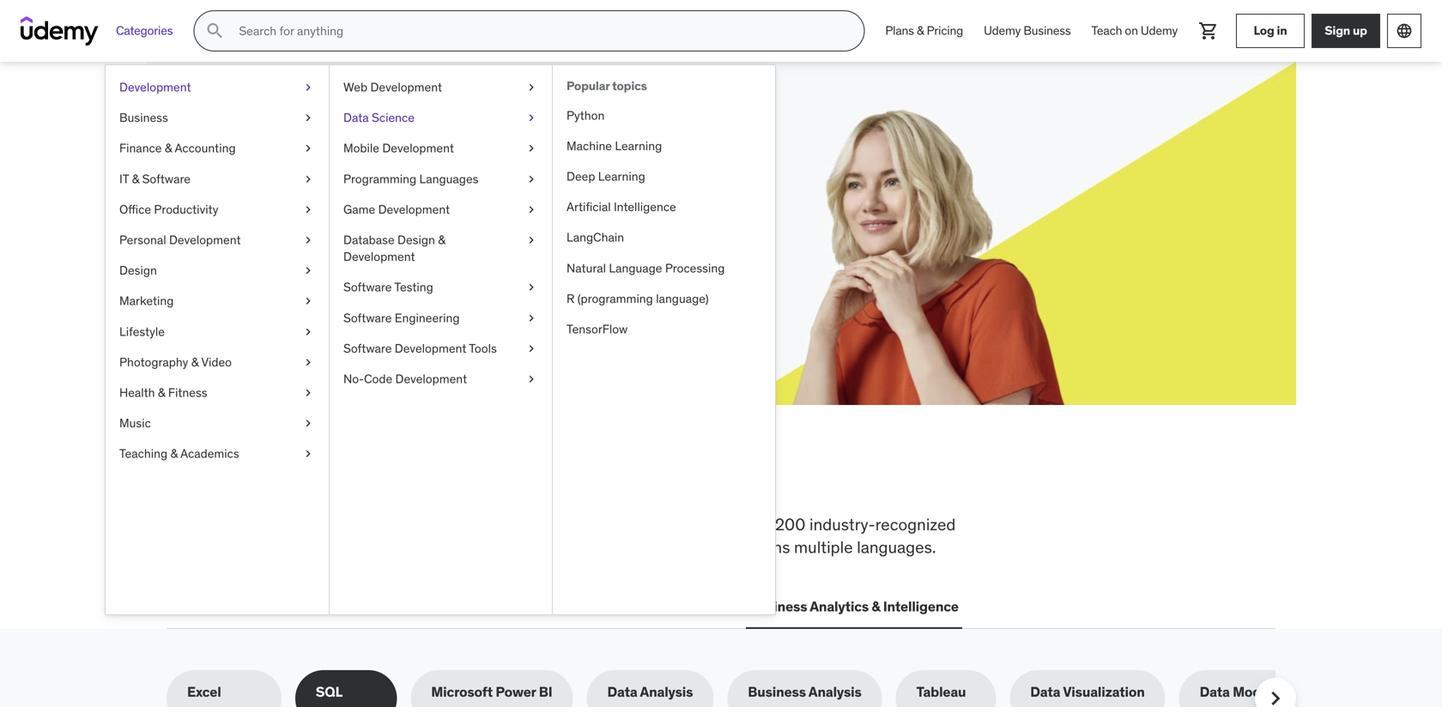 Task type: locate. For each thing, give the bounding box(es) containing it.
software up "software engineering"
[[344, 280, 392, 295]]

data up mobile
[[344, 110, 369, 125]]

1 horizontal spatial analysis
[[809, 684, 862, 701]]

0 horizontal spatial data science
[[344, 110, 415, 125]]

engineering
[[395, 310, 460, 326]]

xsmall image for health & fitness
[[301, 385, 315, 402]]

web for 'web development' link
[[344, 79, 368, 95]]

1 analysis from the left
[[640, 684, 693, 701]]

xsmall image inside mobile development link
[[525, 140, 538, 157]]

artificial
[[567, 199, 611, 215]]

data science down professional
[[522, 598, 606, 616]]

1 vertical spatial it
[[308, 598, 320, 616]]

xsmall image for development
[[301, 79, 315, 96]]

web
[[344, 79, 368, 95], [170, 598, 199, 616]]

xsmall image inside the design link
[[301, 262, 315, 279]]

learning up artificial intelligence
[[598, 169, 646, 184]]

web development up data science "link"
[[344, 79, 442, 95]]

business inside topic filters element
[[748, 684, 806, 701]]

web development for web development button
[[170, 598, 288, 616]]

deep learning
[[567, 169, 646, 184]]

it inside button
[[308, 598, 320, 616]]

xsmall image for business
[[301, 110, 315, 126]]

skills for your future expand your potential with a course. starting at just $12.99 through dec 15.
[[228, 137, 544, 216]]

& inside button
[[872, 598, 881, 616]]

software up office productivity at top left
[[142, 171, 191, 187]]

programming
[[344, 171, 417, 187]]

certifications,
[[167, 537, 266, 558]]

software engineering link
[[330, 303, 552, 333]]

xsmall image inside photography & video link
[[301, 354, 315, 371]]

xsmall image for no-code development
[[525, 371, 538, 388]]

intelligence down deep learning link
[[614, 199, 676, 215]]

xsmall image inside 'web development' link
[[525, 79, 538, 96]]

tableau
[[917, 684, 966, 701]]

0 horizontal spatial your
[[278, 179, 304, 197]]

xsmall image for teaching & academics
[[301, 446, 315, 463]]

xsmall image for office productivity
[[301, 201, 315, 218]]

data visualization
[[1031, 684, 1145, 701]]

& up office
[[132, 171, 139, 187]]

database design & development
[[344, 232, 446, 265]]

1 vertical spatial web
[[170, 598, 199, 616]]

business inside button
[[750, 598, 808, 616]]

software up code
[[344, 341, 392, 356]]

data science button
[[519, 587, 610, 628]]

in up including on the left
[[541, 458, 574, 502]]

development down certifications,
[[202, 598, 288, 616]]

software down software testing
[[344, 310, 392, 326]]

& for pricing
[[917, 23, 924, 38]]

1 vertical spatial science
[[555, 598, 606, 616]]

business for business
[[119, 110, 168, 125]]

programming languages
[[344, 171, 479, 187]]

0 horizontal spatial for
[[311, 137, 351, 172]]

xsmall image inside software engineering link
[[525, 310, 538, 327]]

development inside button
[[202, 598, 288, 616]]

web inside button
[[170, 598, 199, 616]]

development down categories dropdown button
[[119, 79, 191, 95]]

python
[[567, 108, 605, 123]]

xsmall image inside business link
[[301, 110, 315, 126]]

0 vertical spatial your
[[356, 137, 418, 172]]

xsmall image inside teaching & academics link
[[301, 446, 315, 463]]

0 horizontal spatial web development
[[170, 598, 288, 616]]

0 horizontal spatial science
[[372, 110, 415, 125]]

shopping cart with 0 items image
[[1199, 21, 1219, 41]]

1 horizontal spatial in
[[1277, 23, 1288, 38]]

design down game development
[[398, 232, 435, 248]]

it certifications button
[[305, 587, 414, 628]]

categories button
[[106, 10, 183, 52]]

0 horizontal spatial intelligence
[[614, 199, 676, 215]]

marketing
[[119, 293, 174, 309]]

xsmall image inside development link
[[301, 79, 315, 96]]

1 vertical spatial data science
[[522, 598, 606, 616]]

for up and
[[716, 514, 736, 535]]

analysis
[[640, 684, 693, 701], [809, 684, 862, 701]]

health
[[119, 385, 155, 401]]

design
[[398, 232, 435, 248], [119, 263, 157, 278]]

health & fitness
[[119, 385, 207, 401]]

log
[[1254, 23, 1275, 38]]

for up the potential
[[311, 137, 351, 172]]

xsmall image inside software testing link
[[525, 279, 538, 296]]

xsmall image for software engineering
[[525, 310, 538, 327]]

$12.99
[[228, 198, 270, 216]]

pricing
[[927, 23, 964, 38]]

1 vertical spatial web development
[[170, 598, 288, 616]]

no-code development link
[[330, 364, 552, 395]]

& right teaching
[[170, 446, 178, 462]]

1 vertical spatial design
[[119, 263, 157, 278]]

deep learning link
[[553, 161, 775, 192]]

xsmall image for photography & video
[[301, 354, 315, 371]]

data science inside button
[[522, 598, 606, 616]]

to
[[408, 514, 422, 535]]

udemy right on
[[1141, 23, 1178, 38]]

at
[[506, 179, 518, 197]]

bi
[[539, 684, 553, 701]]

data down professional
[[522, 598, 552, 616]]

web development inside button
[[170, 598, 288, 616]]

1 udemy from the left
[[984, 23, 1021, 38]]

2 analysis from the left
[[809, 684, 862, 701]]

skills
[[285, 458, 377, 502], [368, 514, 404, 535]]

0 vertical spatial intelligence
[[614, 199, 676, 215]]

machine learning link
[[553, 131, 775, 161]]

natural language processing link
[[553, 253, 775, 284]]

0 horizontal spatial in
[[541, 458, 574, 502]]

xsmall image for game development
[[525, 201, 538, 218]]

skills up supports
[[368, 514, 404, 535]]

development down the database
[[344, 249, 415, 265]]

web up mobile
[[344, 79, 368, 95]]

& left video
[[191, 355, 199, 370]]

web development down certifications,
[[170, 598, 288, 616]]

1 vertical spatial your
[[278, 179, 304, 197]]

intelligence down languages.
[[884, 598, 959, 616]]

future
[[423, 137, 507, 172]]

15.
[[353, 198, 369, 216]]

health & fitness link
[[106, 378, 329, 408]]

science up mobile development
[[372, 110, 415, 125]]

0 vertical spatial in
[[1277, 23, 1288, 38]]

1 vertical spatial skills
[[368, 514, 404, 535]]

1 vertical spatial for
[[716, 514, 736, 535]]

intelligence inside data science element
[[614, 199, 676, 215]]

our
[[270, 537, 293, 558]]

0 vertical spatial data science
[[344, 110, 415, 125]]

xsmall image inside game development link
[[525, 201, 538, 218]]

up
[[1353, 23, 1368, 38]]

it left certifications
[[308, 598, 320, 616]]

video
[[201, 355, 232, 370]]

design down personal
[[119, 263, 157, 278]]

xsmall image inside personal development link
[[301, 232, 315, 249]]

science inside "link"
[[372, 110, 415, 125]]

data science element
[[552, 65, 775, 615]]

communication
[[627, 598, 729, 616]]

xsmall image inside health & fitness link
[[301, 385, 315, 402]]

development down engineering
[[395, 341, 467, 356]]

finance & accounting link
[[106, 133, 329, 164]]

photography & video link
[[106, 347, 329, 378]]

& for academics
[[170, 446, 178, 462]]

it & software link
[[106, 164, 329, 194]]

mobile development
[[344, 141, 454, 156]]

xsmall image for web development
[[525, 79, 538, 96]]

web down certifications,
[[170, 598, 199, 616]]

0 vertical spatial web
[[344, 79, 368, 95]]

xsmall image for software development tools
[[525, 340, 538, 357]]

1 horizontal spatial web
[[344, 79, 368, 95]]

udemy right pricing on the top of the page
[[984, 23, 1021, 38]]

1 horizontal spatial design
[[398, 232, 435, 248]]

0 horizontal spatial udemy
[[984, 23, 1021, 38]]

sign
[[1325, 23, 1351, 38]]

game development
[[344, 202, 450, 217]]

teaching
[[119, 446, 168, 462]]

xsmall image inside it & software link
[[301, 171, 315, 188]]

photography & video
[[119, 355, 232, 370]]

data science for data science "link"
[[344, 110, 415, 125]]

software
[[142, 171, 191, 187], [344, 280, 392, 295], [344, 310, 392, 326], [344, 341, 392, 356]]

& for fitness
[[158, 385, 165, 401]]

artificial intelligence
[[567, 199, 676, 215]]

web development
[[344, 79, 442, 95], [170, 598, 288, 616]]

0 vertical spatial for
[[311, 137, 351, 172]]

udemy inside 'link'
[[984, 23, 1021, 38]]

in right log
[[1277, 23, 1288, 38]]

& right "plans"
[[917, 23, 924, 38]]

natural language processing
[[567, 260, 725, 276]]

& for video
[[191, 355, 199, 370]]

data science inside "link"
[[344, 110, 415, 125]]

next image
[[1262, 685, 1290, 708]]

data science up mobile
[[344, 110, 415, 125]]

1 horizontal spatial udemy
[[1141, 23, 1178, 38]]

1 horizontal spatial web development
[[344, 79, 442, 95]]

1 horizontal spatial intelligence
[[884, 598, 959, 616]]

langchain link
[[553, 223, 775, 253]]

0 horizontal spatial web
[[170, 598, 199, 616]]

development for game development link
[[378, 202, 450, 217]]

science down professional
[[555, 598, 606, 616]]

1 vertical spatial learning
[[598, 169, 646, 184]]

xsmall image
[[301, 79, 315, 96], [525, 79, 538, 96], [301, 110, 315, 126], [525, 110, 538, 126], [301, 140, 315, 157], [525, 171, 538, 188], [301, 201, 315, 218], [525, 201, 538, 218], [525, 232, 538, 249], [301, 354, 315, 371], [301, 385, 315, 402], [301, 446, 315, 463]]

tools
[[469, 341, 497, 356]]

finance
[[119, 141, 162, 156]]

for inside the covering critical workplace skills to technical topics, including prep content for over 200 industry-recognized certifications, our catalog supports well-rounded professional development and spans multiple languages.
[[716, 514, 736, 535]]

& right the finance
[[165, 141, 172, 156]]

development for web development button
[[202, 598, 288, 616]]

office productivity
[[119, 202, 218, 217]]

for inside skills for your future expand your potential with a course. starting at just $12.99 through dec 15.
[[311, 137, 351, 172]]

& right health
[[158, 385, 165, 401]]

sign up link
[[1312, 14, 1381, 48]]

lifestyle
[[119, 324, 165, 339]]

xsmall image inside finance & accounting link
[[301, 140, 315, 157]]

udemy
[[984, 23, 1021, 38], [1141, 23, 1178, 38]]

0 vertical spatial skills
[[285, 458, 377, 502]]

topic filters element
[[167, 671, 1314, 708]]

development down the office productivity 'link'
[[169, 232, 241, 248]]

data left modeling
[[1200, 684, 1230, 701]]

software for software testing
[[344, 280, 392, 295]]

software development tools link
[[330, 333, 552, 364]]

software testing
[[344, 280, 433, 295]]

0 vertical spatial it
[[119, 171, 129, 187]]

& for accounting
[[165, 141, 172, 156]]

1 horizontal spatial data science
[[522, 598, 606, 616]]

analysis for business analysis
[[809, 684, 862, 701]]

software for software engineering
[[344, 310, 392, 326]]

0 horizontal spatial analysis
[[640, 684, 693, 701]]

data inside data science button
[[522, 598, 552, 616]]

it certifications
[[308, 598, 410, 616]]

data science link
[[330, 103, 552, 133]]

development down course.
[[378, 202, 450, 217]]

for
[[311, 137, 351, 172], [716, 514, 736, 535]]

science inside button
[[555, 598, 606, 616]]

xsmall image inside 'marketing' link
[[301, 293, 315, 310]]

development up data science "link"
[[371, 79, 442, 95]]

expand
[[228, 179, 275, 197]]

0 vertical spatial design
[[398, 232, 435, 248]]

& right analytics
[[872, 598, 881, 616]]

1 horizontal spatial it
[[308, 598, 320, 616]]

xsmall image inside the office productivity 'link'
[[301, 201, 315, 218]]

communication button
[[624, 587, 732, 628]]

0 horizontal spatial it
[[119, 171, 129, 187]]

0 vertical spatial web development
[[344, 79, 442, 95]]

1 horizontal spatial science
[[555, 598, 606, 616]]

game development link
[[330, 194, 552, 225]]

0 vertical spatial learning
[[615, 138, 662, 154]]

development up programming languages
[[382, 141, 454, 156]]

language
[[609, 260, 663, 276]]

& inside database design & development
[[438, 232, 446, 248]]

xsmall image inside data science "link"
[[525, 110, 538, 126]]

xsmall image
[[525, 140, 538, 157], [301, 171, 315, 188], [301, 232, 315, 249], [301, 262, 315, 279], [525, 279, 538, 296], [301, 293, 315, 310], [525, 310, 538, 327], [301, 324, 315, 340], [525, 340, 538, 357], [525, 371, 538, 388], [301, 415, 315, 432]]

skills up workplace
[[285, 458, 377, 502]]

software for software development tools
[[344, 341, 392, 356]]

finance & accounting
[[119, 141, 236, 156]]

office
[[119, 202, 151, 217]]

database design & development link
[[330, 225, 552, 272]]

1 vertical spatial intelligence
[[884, 598, 959, 616]]

log in
[[1254, 23, 1288, 38]]

teach on udemy link
[[1082, 10, 1189, 52]]

no-
[[344, 371, 364, 387]]

you
[[384, 458, 445, 502]]

1 horizontal spatial for
[[716, 514, 736, 535]]

& down game development link
[[438, 232, 446, 248]]

it up office
[[119, 171, 129, 187]]

excel
[[187, 684, 221, 701]]

xsmall image inside no-code development link
[[525, 371, 538, 388]]

xsmall image inside software development tools link
[[525, 340, 538, 357]]

xsmall image inside "programming languages" link
[[525, 171, 538, 188]]

intelligence inside button
[[884, 598, 959, 616]]

development for personal development link
[[169, 232, 241, 248]]

xsmall image inside database design & development link
[[525, 232, 538, 249]]

it & software
[[119, 171, 191, 187]]

xsmall image inside lifestyle link
[[301, 324, 315, 340]]

0 vertical spatial science
[[372, 110, 415, 125]]

xsmall image inside the music link
[[301, 415, 315, 432]]

learning down 'python' 'link'
[[615, 138, 662, 154]]



Task type: describe. For each thing, give the bounding box(es) containing it.
languages
[[420, 171, 479, 187]]

udemy business link
[[974, 10, 1082, 52]]

personal development link
[[106, 225, 329, 256]]

teach on udemy
[[1092, 23, 1178, 38]]

through
[[273, 198, 322, 216]]

development for software development tools link
[[395, 341, 467, 356]]

game
[[344, 202, 375, 217]]

skills inside the covering critical workplace skills to technical topics, including prep content for over 200 industry-recognized certifications, our catalog supports well-rounded professional development and spans multiple languages.
[[368, 514, 404, 535]]

web development button
[[167, 587, 291, 628]]

business analytics & intelligence button
[[746, 587, 963, 628]]

& for software
[[132, 171, 139, 187]]

business analysis
[[748, 684, 862, 701]]

udemy image
[[21, 16, 99, 46]]

dec
[[325, 198, 349, 216]]

course.
[[405, 179, 450, 197]]

development for 'web development' link
[[371, 79, 442, 95]]

development link
[[106, 72, 329, 103]]

development inside database design & development
[[344, 249, 415, 265]]

xsmall image for data science
[[525, 110, 538, 126]]

all the skills you need in one place
[[167, 458, 738, 502]]

microsoft power bi
[[431, 684, 553, 701]]

xsmall image for database design & development
[[525, 232, 538, 249]]

plans & pricing link
[[875, 10, 974, 52]]

xsmall image for design
[[301, 262, 315, 279]]

accounting
[[175, 141, 236, 156]]

processing
[[665, 260, 725, 276]]

Search for anything text field
[[236, 16, 844, 46]]

sign up
[[1325, 23, 1368, 38]]

rounded
[[459, 537, 520, 558]]

testing
[[394, 280, 433, 295]]

a
[[395, 179, 402, 197]]

xsmall image for music
[[301, 415, 315, 432]]

business analytics & intelligence
[[750, 598, 959, 616]]

business link
[[106, 103, 329, 133]]

mobile development link
[[330, 133, 552, 164]]

categories
[[116, 23, 173, 38]]

xsmall image for mobile development
[[525, 140, 538, 157]]

2 udemy from the left
[[1141, 23, 1178, 38]]

marketing link
[[106, 286, 329, 317]]

xsmall image for marketing
[[301, 293, 315, 310]]

submit search image
[[205, 21, 225, 41]]

1 vertical spatial in
[[541, 458, 574, 502]]

teach
[[1092, 23, 1123, 38]]

personal
[[119, 232, 166, 248]]

leadership button
[[427, 587, 505, 628]]

covering
[[167, 514, 232, 535]]

skills
[[228, 137, 305, 172]]

code
[[364, 371, 393, 387]]

office productivity link
[[106, 194, 329, 225]]

0 horizontal spatial design
[[119, 263, 157, 278]]

business for business analytics & intelligence
[[750, 598, 808, 616]]

over
[[740, 514, 772, 535]]

design inside database design & development
[[398, 232, 435, 248]]

xsmall image for software testing
[[525, 279, 538, 296]]

web development for 'web development' link
[[344, 79, 442, 95]]

software engineering
[[344, 310, 460, 326]]

data left visualization
[[1031, 684, 1061, 701]]

xsmall image for it & software
[[301, 171, 315, 188]]

well-
[[424, 537, 459, 558]]

potential
[[308, 179, 362, 197]]

web for web development button
[[170, 598, 199, 616]]

xsmall image for finance & accounting
[[301, 140, 315, 157]]

learning for machine learning
[[615, 138, 662, 154]]

workplace
[[289, 514, 364, 535]]

the
[[223, 458, 278, 502]]

data analysis
[[608, 684, 693, 701]]

language)
[[656, 291, 709, 306]]

database
[[344, 232, 395, 248]]

programming languages link
[[330, 164, 552, 194]]

it for it certifications
[[308, 598, 320, 616]]

data science for data science button
[[522, 598, 606, 616]]

multiple
[[794, 537, 853, 558]]

topics
[[612, 78, 647, 94]]

content
[[656, 514, 712, 535]]

it for it & software
[[119, 171, 129, 187]]

science for data science "link"
[[372, 110, 415, 125]]

modeling
[[1233, 684, 1293, 701]]

popular
[[567, 78, 610, 94]]

languages.
[[857, 537, 936, 558]]

log in link
[[1237, 14, 1305, 48]]

plans
[[886, 23, 914, 38]]

xsmall image for lifestyle
[[301, 324, 315, 340]]

software testing link
[[330, 272, 552, 303]]

development
[[617, 537, 712, 558]]

data right bi
[[608, 684, 638, 701]]

data modeling
[[1200, 684, 1293, 701]]

music
[[119, 416, 151, 431]]

(programming
[[578, 291, 653, 306]]

data inside data science "link"
[[344, 110, 369, 125]]

xsmall image for programming languages
[[525, 171, 538, 188]]

development down software development tools link
[[396, 371, 467, 387]]

and
[[716, 537, 743, 558]]

python link
[[553, 100, 775, 131]]

machine learning
[[567, 138, 662, 154]]

development for mobile development link
[[382, 141, 454, 156]]

1 horizontal spatial your
[[356, 137, 418, 172]]

lifestyle link
[[106, 317, 329, 347]]

productivity
[[154, 202, 218, 217]]

r (programming language)
[[567, 291, 709, 306]]

learning for deep learning
[[598, 169, 646, 184]]

xsmall image for personal development
[[301, 232, 315, 249]]

catalog
[[297, 537, 351, 558]]

covering critical workplace skills to technical topics, including prep content for over 200 industry-recognized certifications, our catalog supports well-rounded professional development and spans multiple languages.
[[167, 514, 956, 558]]

mobile
[[344, 141, 380, 156]]

200
[[775, 514, 806, 535]]

choose a language image
[[1396, 22, 1414, 40]]

analysis for data analysis
[[640, 684, 693, 701]]

place
[[649, 458, 738, 502]]

science for data science button
[[555, 598, 606, 616]]

business inside 'link'
[[1024, 23, 1071, 38]]

fitness
[[168, 385, 207, 401]]

one
[[580, 458, 642, 502]]

teaching & academics link
[[106, 439, 329, 470]]

business for business analysis
[[748, 684, 806, 701]]

sql
[[316, 684, 343, 701]]

tensorflow
[[567, 322, 628, 337]]



Task type: vqa. For each thing, say whether or not it's contained in the screenshot.
for to the left
yes



